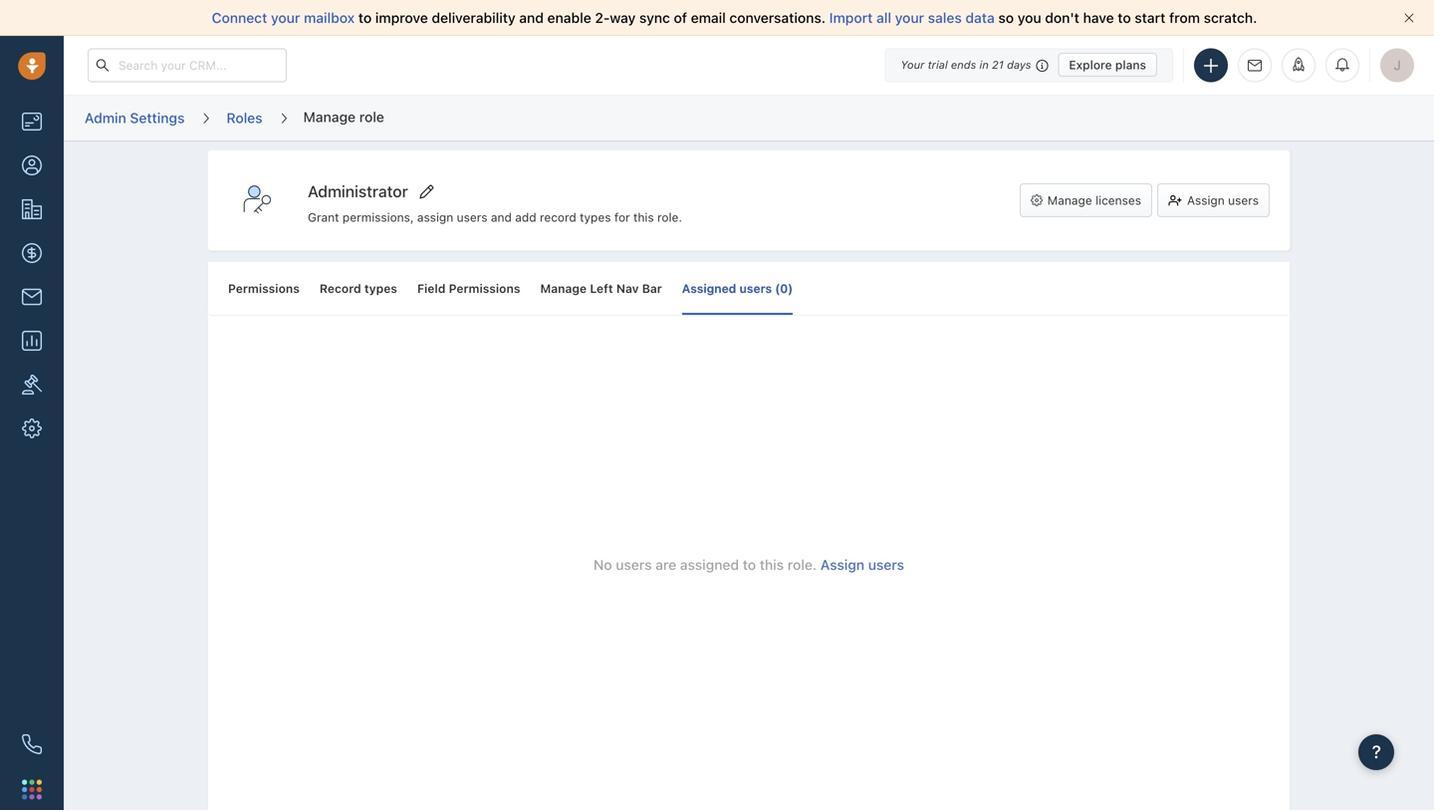 Task type: vqa. For each thing, say whether or not it's contained in the screenshot.
the leftmost the Freddy
no



Task type: locate. For each thing, give the bounding box(es) containing it.
way
[[610, 9, 636, 26]]

in
[[980, 58, 989, 71]]

assign users
[[1188, 193, 1259, 207]]

0 horizontal spatial your
[[271, 9, 300, 26]]

your right all
[[895, 9, 925, 26]]

manage inside "manage licenses" button
[[1048, 193, 1093, 207]]

admin settings link
[[84, 102, 186, 134]]

manage left left
[[541, 281, 587, 295]]

manage role
[[303, 108, 384, 125]]

types left for
[[580, 210, 611, 224]]

users inside button
[[1229, 193, 1259, 207]]

2 horizontal spatial manage
[[1048, 193, 1093, 207]]

2 horizontal spatial to
[[1118, 9, 1132, 26]]

record
[[540, 210, 577, 224]]

1 horizontal spatial your
[[895, 9, 925, 26]]

types
[[580, 210, 611, 224], [365, 281, 397, 295]]

and left add
[[491, 210, 512, 224]]

grant
[[308, 210, 339, 224]]

21
[[992, 58, 1004, 71]]

manage left licenses
[[1048, 193, 1093, 207]]

0 vertical spatial and
[[519, 9, 544, 26]]

1 vertical spatial this
[[760, 556, 784, 573]]

1 vertical spatial assign
[[821, 556, 865, 573]]

0 horizontal spatial permissions
[[228, 281, 300, 295]]

manage inside manage left nav bar link
[[541, 281, 587, 295]]

phone image
[[22, 734, 42, 754]]

permissions left record
[[228, 281, 300, 295]]

phone element
[[12, 724, 52, 764]]

what's new image
[[1292, 57, 1306, 71]]

explore
[[1069, 58, 1113, 72]]

)
[[788, 281, 793, 295]]

0 horizontal spatial role.
[[658, 210, 682, 224]]

1 your from the left
[[271, 9, 300, 26]]

and left the enable
[[519, 9, 544, 26]]

so
[[999, 9, 1014, 26]]

manage for manage role
[[303, 108, 356, 125]]

to right assigned
[[743, 556, 756, 573]]

conversations.
[[730, 9, 826, 26]]

users
[[1229, 193, 1259, 207], [457, 210, 488, 224], [740, 281, 772, 295], [616, 556, 652, 573], [869, 556, 905, 573]]

record
[[320, 281, 361, 295]]

permissions right field
[[449, 281, 521, 295]]

0 horizontal spatial this
[[634, 210, 654, 224]]

admin
[[85, 109, 126, 126]]

import all your sales data link
[[830, 9, 999, 26]]

enable
[[548, 9, 592, 26]]

this right assigned
[[760, 556, 784, 573]]

1 horizontal spatial types
[[580, 210, 611, 224]]

Search your CRM... text field
[[88, 48, 287, 82]]

role.
[[658, 210, 682, 224], [788, 556, 817, 573]]

manage left role
[[303, 108, 356, 125]]

permissions
[[228, 281, 300, 295], [449, 281, 521, 295]]

0 horizontal spatial assign
[[821, 556, 865, 573]]

2 vertical spatial manage
[[541, 281, 587, 295]]

1 horizontal spatial to
[[743, 556, 756, 573]]

0 horizontal spatial manage
[[303, 108, 356, 125]]

field permissions link
[[417, 262, 521, 315]]

data
[[966, 9, 995, 26]]

1 horizontal spatial and
[[519, 9, 544, 26]]

to right mailbox
[[359, 9, 372, 26]]

your trial ends in 21 days
[[901, 58, 1032, 71]]

manage left nav bar
[[541, 281, 662, 295]]

1 vertical spatial types
[[365, 281, 397, 295]]

admin settings
[[85, 109, 185, 126]]

properties image
[[22, 375, 42, 395]]

days
[[1007, 58, 1032, 71]]

send email image
[[1248, 59, 1262, 72]]

permissions link
[[228, 262, 300, 315]]

field
[[417, 281, 446, 295]]

role. left 'assign users' link
[[788, 556, 817, 573]]

2-
[[595, 9, 610, 26]]

this right for
[[634, 210, 654, 224]]

manage licenses button
[[1020, 183, 1153, 217]]

1 horizontal spatial this
[[760, 556, 784, 573]]

role
[[359, 108, 384, 125]]

types right record
[[365, 281, 397, 295]]

users for assign
[[1229, 193, 1259, 207]]

0 vertical spatial assign
[[1188, 193, 1225, 207]]

2 your from the left
[[895, 9, 925, 26]]

2 permissions from the left
[[449, 281, 521, 295]]

your
[[271, 9, 300, 26], [895, 9, 925, 26]]

(
[[775, 281, 780, 295]]

this
[[634, 210, 654, 224], [760, 556, 784, 573]]

manage
[[303, 108, 356, 125], [1048, 193, 1093, 207], [541, 281, 587, 295]]

1 horizontal spatial role.
[[788, 556, 817, 573]]

record types link
[[320, 262, 397, 315]]

0 vertical spatial manage
[[303, 108, 356, 125]]

1 vertical spatial manage
[[1048, 193, 1093, 207]]

deliverability
[[432, 9, 516, 26]]

of
[[674, 9, 687, 26]]

to left the start
[[1118, 9, 1132, 26]]

your left mailbox
[[271, 9, 300, 26]]

all
[[877, 9, 892, 26]]

assign users button
[[1158, 183, 1270, 217]]

your
[[901, 58, 925, 71]]

assigned
[[682, 281, 737, 295]]

sales
[[928, 9, 962, 26]]

0 vertical spatial this
[[634, 210, 654, 224]]

assigned users ( 0 )
[[682, 281, 793, 295]]

1 vertical spatial role.
[[788, 556, 817, 573]]

no users are assigned to this role. assign users
[[594, 556, 905, 573]]

1 horizontal spatial manage
[[541, 281, 587, 295]]

grant permissions, assign users and add record types for this role.
[[308, 210, 682, 224]]

1 horizontal spatial permissions
[[449, 281, 521, 295]]

and
[[519, 9, 544, 26], [491, 210, 512, 224]]

role. right for
[[658, 210, 682, 224]]

1 vertical spatial and
[[491, 210, 512, 224]]

assign
[[1188, 193, 1225, 207], [821, 556, 865, 573]]

field permissions
[[417, 281, 521, 295]]

roles
[[227, 109, 263, 126]]

manage for manage licenses
[[1048, 193, 1093, 207]]

1 horizontal spatial assign
[[1188, 193, 1225, 207]]

to
[[359, 9, 372, 26], [1118, 9, 1132, 26], [743, 556, 756, 573]]

users for no
[[616, 556, 652, 573]]



Task type: describe. For each thing, give the bounding box(es) containing it.
0 horizontal spatial types
[[365, 281, 397, 295]]

scratch.
[[1204, 9, 1258, 26]]

mailbox
[[304, 9, 355, 26]]

explore plans link
[[1059, 53, 1158, 77]]

assign users link
[[821, 556, 905, 573]]

email
[[691, 9, 726, 26]]

record types
[[320, 281, 397, 295]]

import
[[830, 9, 873, 26]]

connect
[[212, 9, 267, 26]]

freshworks switcher image
[[22, 779, 42, 799]]

0
[[780, 281, 788, 295]]

settings
[[130, 109, 185, 126]]

improve
[[375, 9, 428, 26]]

left
[[590, 281, 613, 295]]

for
[[615, 210, 630, 224]]

start
[[1135, 9, 1166, 26]]

manage licenses
[[1048, 193, 1142, 207]]

1 permissions from the left
[[228, 281, 300, 295]]

licenses
[[1096, 193, 1142, 207]]

add
[[515, 210, 537, 224]]

users for assigned
[[740, 281, 772, 295]]

assign
[[417, 210, 454, 224]]

manage for manage left nav bar
[[541, 281, 587, 295]]

have
[[1084, 9, 1115, 26]]

don't
[[1046, 9, 1080, 26]]

sync
[[640, 9, 670, 26]]

nav
[[617, 281, 639, 295]]

administrator
[[308, 182, 408, 201]]

connect your mailbox link
[[212, 9, 359, 26]]

ends
[[951, 58, 977, 71]]

are
[[656, 556, 677, 573]]

permissions,
[[343, 210, 414, 224]]

explore plans
[[1069, 58, 1147, 72]]

assign inside 'assign users' button
[[1188, 193, 1225, 207]]

no
[[594, 556, 612, 573]]

roles link
[[226, 102, 264, 134]]

from
[[1170, 9, 1201, 26]]

close image
[[1405, 13, 1415, 23]]

0 horizontal spatial to
[[359, 9, 372, 26]]

plans
[[1116, 58, 1147, 72]]

manage left nav bar link
[[541, 262, 662, 315]]

connect your mailbox to improve deliverability and enable 2-way sync of email conversations. import all your sales data so you don't have to start from scratch.
[[212, 9, 1258, 26]]

0 vertical spatial role.
[[658, 210, 682, 224]]

0 horizontal spatial and
[[491, 210, 512, 224]]

trial
[[928, 58, 948, 71]]

assigned
[[680, 556, 739, 573]]

you
[[1018, 9, 1042, 26]]

bar
[[642, 281, 662, 295]]

0 vertical spatial types
[[580, 210, 611, 224]]



